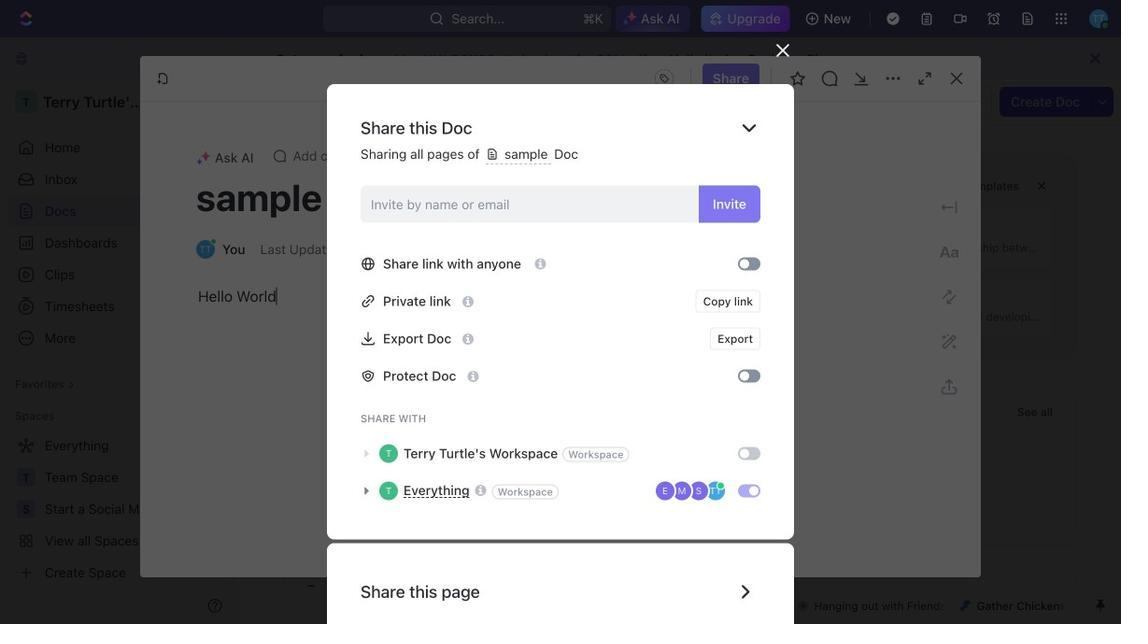 Task type: locate. For each thing, give the bounding box(es) containing it.
project plan icon image
[[319, 221, 356, 258]]

1-on-1 icon image
[[696, 221, 733, 258]]

sidebar navigation
[[0, 79, 238, 625]]

Invite by name or email text field
[[371, 190, 692, 218]]

sop icon image
[[696, 290, 733, 327]]

drumstick bite image
[[961, 601, 972, 612]]

tree
[[7, 431, 230, 588]]



Task type: vqa. For each thing, say whether or not it's contained in the screenshot.
second / from right
no



Task type: describe. For each thing, give the bounding box(es) containing it.
meeting notes icon image
[[319, 290, 356, 327]]

tree inside sidebar 'navigation'
[[7, 431, 230, 588]]



